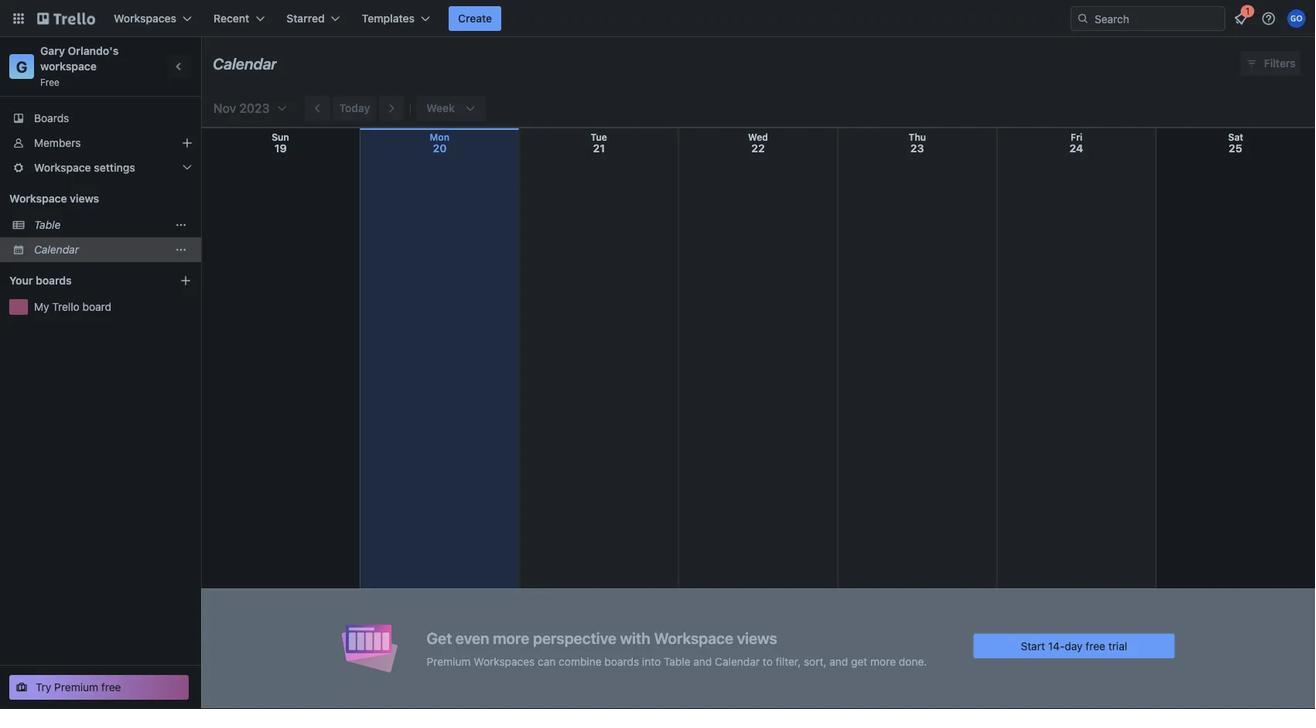 Task type: vqa. For each thing, say whether or not it's contained in the screenshot.
Work
no



Task type: locate. For each thing, give the bounding box(es) containing it.
workspaces
[[114, 12, 176, 25], [474, 655, 535, 668]]

recent button
[[204, 6, 274, 31]]

free inside button
[[101, 681, 121, 694]]

calendar up your boards
[[34, 243, 79, 256]]

starred button
[[277, 6, 350, 31]]

0 vertical spatial workspaces
[[114, 12, 176, 25]]

1 horizontal spatial more
[[871, 655, 896, 668]]

2023
[[239, 101, 270, 116]]

orlando's
[[68, 44, 119, 57]]

open information menu image
[[1261, 11, 1277, 26]]

0 horizontal spatial premium
[[54, 681, 98, 694]]

0 horizontal spatial boards
[[36, 274, 72, 287]]

19
[[275, 142, 287, 155]]

1 vertical spatial workspace
[[9, 192, 67, 205]]

fri
[[1071, 132, 1083, 143]]

workspaces inside get even more perspective with workspace views premium workspaces can combine boards into table and calendar to filter, sort, and get more done.
[[474, 655, 535, 668]]

views inside get even more perspective with workspace views premium workspaces can combine boards into table and calendar to filter, sort, and get more done.
[[737, 630, 778, 648]]

20
[[433, 142, 447, 155]]

workspace settings button
[[0, 156, 201, 180]]

to
[[763, 655, 773, 668]]

premium
[[427, 655, 471, 668], [54, 681, 98, 694]]

free right try
[[101, 681, 121, 694]]

gary orlando's workspace free
[[40, 44, 121, 87]]

g
[[16, 57, 27, 75]]

workspace up 'into'
[[654, 630, 734, 648]]

1 horizontal spatial workspaces
[[474, 655, 535, 668]]

1 vertical spatial boards
[[605, 655, 639, 668]]

workspace inside get even more perspective with workspace views premium workspaces can combine boards into table and calendar to filter, sort, and get more done.
[[654, 630, 734, 648]]

0 horizontal spatial workspaces
[[114, 12, 176, 25]]

premium right try
[[54, 681, 98, 694]]

0 vertical spatial table
[[34, 219, 61, 231]]

1 and from the left
[[694, 655, 712, 668]]

1 horizontal spatial calendar
[[213, 54, 277, 72]]

2 vertical spatial workspace
[[654, 630, 734, 648]]

workspace
[[34, 161, 91, 174], [9, 192, 67, 205], [654, 630, 734, 648]]

0 vertical spatial workspace
[[34, 161, 91, 174]]

into
[[642, 655, 661, 668]]

workspaces inside 'dropdown button'
[[114, 12, 176, 25]]

search image
[[1077, 12, 1090, 25]]

1 horizontal spatial boards
[[605, 655, 639, 668]]

settings
[[94, 161, 135, 174]]

Search field
[[1090, 7, 1225, 30]]

premium inside button
[[54, 681, 98, 694]]

board
[[82, 301, 112, 313]]

boards
[[36, 274, 72, 287], [605, 655, 639, 668]]

views
[[70, 192, 99, 205], [737, 630, 778, 648]]

members link
[[0, 131, 201, 156]]

premium inside get even more perspective with workspace views premium workspaces can combine boards into table and calendar to filter, sort, and get more done.
[[427, 655, 471, 668]]

workspaces down even
[[474, 655, 535, 668]]

0 vertical spatial views
[[70, 192, 99, 205]]

0 vertical spatial premium
[[427, 655, 471, 668]]

1 vertical spatial premium
[[54, 681, 98, 694]]

workspaces up workspace navigation collapse icon
[[114, 12, 176, 25]]

members
[[34, 137, 81, 149]]

table right 'into'
[[664, 655, 691, 668]]

templates button
[[353, 6, 440, 31]]

nov
[[214, 101, 236, 116]]

1 horizontal spatial and
[[830, 655, 848, 668]]

2 horizontal spatial calendar
[[715, 655, 760, 668]]

filter,
[[776, 655, 801, 668]]

week button
[[417, 96, 486, 121]]

views up to
[[737, 630, 778, 648]]

free
[[40, 77, 60, 87]]

0 vertical spatial free
[[1086, 640, 1106, 653]]

workspace inside popup button
[[34, 161, 91, 174]]

with
[[620, 630, 651, 648]]

g link
[[9, 54, 34, 79]]

more right the get
[[871, 655, 896, 668]]

boards up my
[[36, 274, 72, 287]]

workspace actions menu image
[[175, 244, 187, 256]]

1 vertical spatial views
[[737, 630, 778, 648]]

1 vertical spatial free
[[101, 681, 121, 694]]

workspace views
[[9, 192, 99, 205]]

0 horizontal spatial free
[[101, 681, 121, 694]]

calendar left to
[[715, 655, 760, 668]]

0 horizontal spatial and
[[694, 655, 712, 668]]

1 horizontal spatial premium
[[427, 655, 471, 668]]

1 vertical spatial workspaces
[[474, 655, 535, 668]]

1 vertical spatial calendar
[[34, 243, 79, 256]]

more right even
[[493, 630, 530, 648]]

gary
[[40, 44, 65, 57]]

views down workspace settings
[[70, 192, 99, 205]]

workspace down 'members'
[[34, 161, 91, 174]]

24
[[1070, 142, 1084, 155]]

perspective
[[533, 630, 617, 648]]

and left the get
[[830, 655, 848, 668]]

and right 'into'
[[694, 655, 712, 668]]

1 horizontal spatial table
[[664, 655, 691, 668]]

week
[[427, 102, 455, 115]]

calendar link
[[34, 242, 167, 258]]

filters button
[[1241, 51, 1301, 76]]

premium down get
[[427, 655, 471, 668]]

workspaces button
[[104, 6, 201, 31]]

trial
[[1109, 640, 1128, 653]]

table down the workspace views
[[34, 219, 61, 231]]

free
[[1086, 640, 1106, 653], [101, 681, 121, 694]]

0 vertical spatial more
[[493, 630, 530, 648]]

free right day
[[1086, 640, 1106, 653]]

boards down with
[[605, 655, 639, 668]]

table inside get even more perspective with workspace views premium workspaces can combine boards into table and calendar to filter, sort, and get more done.
[[664, 655, 691, 668]]

and
[[694, 655, 712, 668], [830, 655, 848, 668]]

mon
[[430, 132, 450, 143]]

0 horizontal spatial calendar
[[34, 243, 79, 256]]

2 vertical spatial calendar
[[715, 655, 760, 668]]

workspace down workspace settings
[[9, 192, 67, 205]]

more
[[493, 630, 530, 648], [871, 655, 896, 668]]

tue
[[591, 132, 607, 143]]

your boards with 1 items element
[[9, 272, 156, 290]]

calendar
[[213, 54, 277, 72], [34, 243, 79, 256], [715, 655, 760, 668]]

1 vertical spatial table
[[664, 655, 691, 668]]

1 horizontal spatial views
[[737, 630, 778, 648]]

calendar down recent dropdown button
[[213, 54, 277, 72]]

table
[[34, 219, 61, 231], [664, 655, 691, 668]]

workspace settings
[[34, 161, 135, 174]]



Task type: describe. For each thing, give the bounding box(es) containing it.
recent
[[214, 12, 249, 25]]

primary element
[[0, 0, 1316, 37]]

0 horizontal spatial more
[[493, 630, 530, 648]]

my trello board
[[34, 301, 112, 313]]

22
[[752, 142, 765, 155]]

1 notification image
[[1232, 9, 1251, 28]]

gary orlando (garyorlando) image
[[1288, 9, 1306, 28]]

25
[[1229, 142, 1243, 155]]

start
[[1021, 640, 1046, 653]]

trello
[[52, 301, 80, 313]]

workspace navigation collapse icon image
[[169, 56, 190, 77]]

today
[[339, 102, 370, 115]]

even
[[456, 630, 490, 648]]

my
[[34, 301, 49, 313]]

filters
[[1265, 57, 1296, 70]]

try
[[36, 681, 51, 694]]

21
[[593, 142, 605, 155]]

today button
[[333, 96, 376, 121]]

thu
[[909, 132, 926, 143]]

wed
[[748, 132, 768, 143]]

sort,
[[804, 655, 827, 668]]

workspace
[[40, 60, 97, 73]]

1 horizontal spatial free
[[1086, 640, 1106, 653]]

create button
[[449, 6, 502, 31]]

start 14-day free trial
[[1021, 640, 1128, 653]]

0 vertical spatial boards
[[36, 274, 72, 287]]

create
[[458, 12, 492, 25]]

boards
[[34, 112, 69, 125]]

templates
[[362, 12, 415, 25]]

workspace for workspace settings
[[34, 161, 91, 174]]

Calendar text field
[[213, 49, 277, 78]]

table link
[[34, 217, 167, 233]]

nov 2023 button
[[207, 96, 288, 121]]

sat
[[1229, 132, 1244, 143]]

starred
[[287, 12, 325, 25]]

day
[[1065, 640, 1083, 653]]

can
[[538, 655, 556, 668]]

2 and from the left
[[830, 655, 848, 668]]

1 vertical spatial more
[[871, 655, 896, 668]]

combine
[[559, 655, 602, 668]]

add board image
[[180, 275, 192, 287]]

back to home image
[[37, 6, 95, 31]]

0 horizontal spatial table
[[34, 219, 61, 231]]

workspace for workspace views
[[9, 192, 67, 205]]

your boards
[[9, 274, 72, 287]]

get
[[427, 630, 452, 648]]

get even more perspective with workspace views premium workspaces can combine boards into table and calendar to filter, sort, and get more done.
[[427, 630, 927, 668]]

nov 2023
[[214, 101, 270, 116]]

my trello board link
[[34, 299, 192, 315]]

boards inside get even more perspective with workspace views premium workspaces can combine boards into table and calendar to filter, sort, and get more done.
[[605, 655, 639, 668]]

done.
[[899, 655, 927, 668]]

calendar inside get even more perspective with workspace views premium workspaces can combine boards into table and calendar to filter, sort, and get more done.
[[715, 655, 760, 668]]

23
[[911, 142, 924, 155]]

boards link
[[0, 106, 201, 131]]

try premium free button
[[9, 676, 189, 700]]

your
[[9, 274, 33, 287]]

0 vertical spatial calendar
[[213, 54, 277, 72]]

sun
[[272, 132, 289, 143]]

workspace actions menu image
[[175, 219, 187, 231]]

14-
[[1048, 640, 1065, 653]]

try premium free
[[36, 681, 121, 694]]

start 14-day free trial link
[[974, 634, 1175, 659]]

get
[[851, 655, 868, 668]]

gary orlando's workspace link
[[40, 44, 121, 73]]

0 horizontal spatial views
[[70, 192, 99, 205]]



